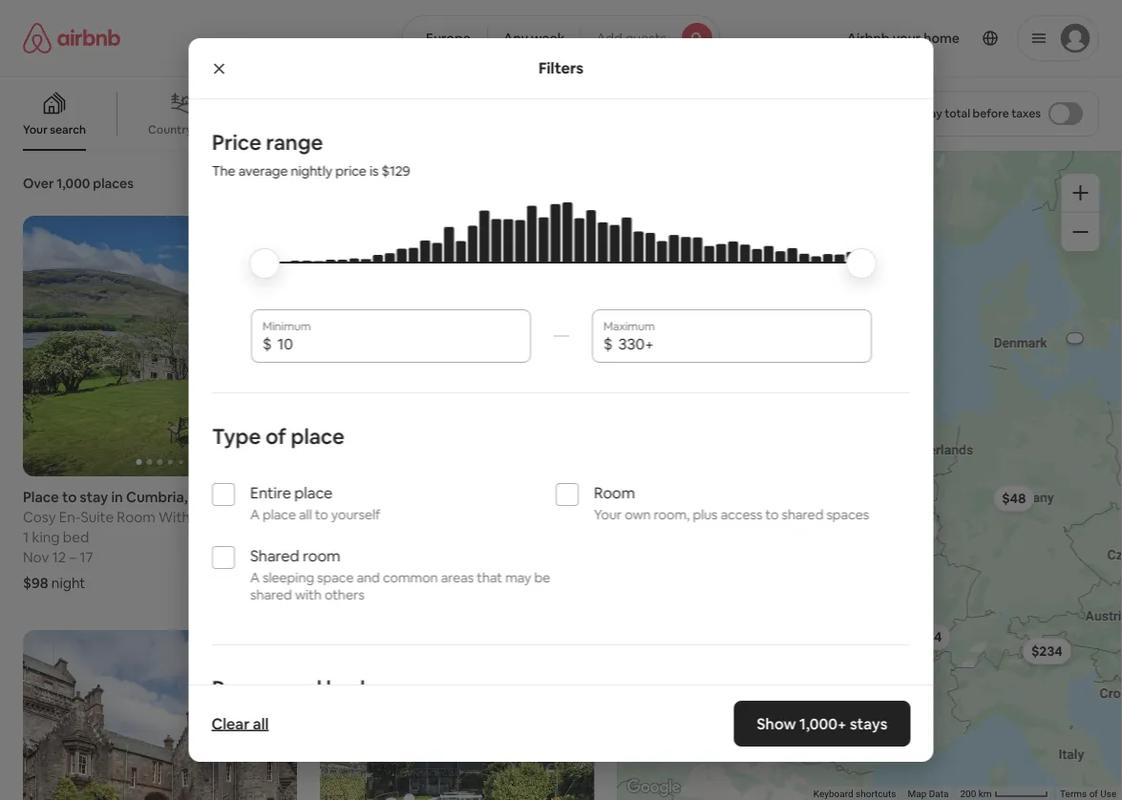 Task type: describe. For each thing, give the bounding box(es) containing it.
1 king bed nov 12 – 17 $98 night
[[23, 528, 93, 592]]

use
[[1101, 789, 1117, 800]]

a for entire place
[[250, 506, 259, 523]]

any week button
[[487, 15, 581, 61]]

total
[[945, 106, 971, 121]]

shared inside shared room a sleeping space and common areas that may be shared with others
[[250, 587, 292, 604]]

price
[[212, 129, 261, 156]]

keyboard shortcuts
[[814, 789, 897, 800]]

spaces
[[826, 506, 869, 523]]

shared inside room your own room, plus access to shared spaces
[[782, 506, 824, 523]]

4.92
[[536, 488, 565, 506]]

type of place
[[212, 423, 344, 450]]

beds
[[326, 675, 375, 702]]

clear all button
[[202, 705, 278, 743]]

with
[[295, 587, 321, 604]]

4.92 (38)
[[536, 488, 595, 506]]

dec
[[379, 548, 406, 566]]

map data
[[908, 789, 949, 800]]

stays
[[851, 714, 888, 734]]

that
[[477, 569, 502, 587]]

group containing your search
[[0, 76, 774, 151]]

night inside 1 king bed nov 12 – 17 $98 night
[[51, 574, 86, 592]]

display total before taxes
[[904, 106, 1042, 121]]

access
[[721, 506, 762, 523]]

$310
[[733, 389, 763, 406]]

price
[[335, 162, 366, 180]]

add
[[597, 30, 623, 47]]

is
[[369, 162, 378, 180]]

fife,
[[381, 488, 410, 506]]

all inside the entire place a place all to yourself
[[299, 506, 312, 523]]

4.92 out of 5 average rating,  38 reviews image
[[521, 488, 595, 506]]

entire
[[250, 483, 291, 502]]

$48
[[1002, 490, 1026, 507]]

yourself
[[331, 506, 380, 523]]

200 km
[[961, 789, 995, 800]]

bed
[[63, 528, 89, 546]]

1 vertical spatial place
[[294, 483, 332, 502]]

‎$129
[[381, 162, 410, 180]]

– inside 1 king bed nov 12 – 17 $98 night
[[69, 548, 76, 566]]

of for place
[[265, 423, 286, 450]]

$159
[[901, 521, 930, 539]]

of for use
[[1090, 789, 1099, 800]]

nov 26 – dec 1 $808 night
[[320, 548, 415, 592]]

keyboard
[[814, 789, 854, 800]]

to inside room your own room, plus access to shared spaces
[[765, 506, 779, 523]]

sleeping
[[262, 569, 314, 587]]

countryside
[[148, 122, 215, 137]]

average
[[238, 162, 288, 180]]

$234 button
[[1023, 638, 1072, 665]]

200 km button
[[955, 787, 1055, 801]]

1,000
[[57, 175, 90, 192]]

and inside shared room a sleeping space and common areas that may be shared with others
[[356, 569, 380, 587]]

show
[[757, 714, 797, 734]]

1,000+
[[800, 714, 847, 734]]

$ text field
[[618, 334, 860, 353]]

map
[[908, 789, 927, 800]]

plus
[[693, 506, 718, 523]]

– inside the nov 26 – dec 1 $808 night
[[369, 548, 376, 566]]

$305 button
[[804, 486, 853, 513]]

km
[[979, 789, 992, 800]]

any week
[[504, 30, 565, 47]]

17
[[80, 548, 93, 566]]

map data button
[[908, 788, 949, 801]]

0 horizontal spatial and
[[284, 675, 321, 702]]

shortcuts
[[856, 789, 897, 800]]

room
[[594, 483, 635, 502]]

be
[[534, 569, 550, 587]]

your search
[[23, 122, 86, 137]]

to inside the entire place a place all to yourself
[[315, 506, 328, 523]]

1 inside the nov 26 – dec 1 $808 night
[[409, 548, 415, 566]]

shared room a sleeping space and common areas that may be shared with others
[[250, 546, 550, 604]]

any
[[504, 30, 528, 47]]

26
[[349, 548, 366, 566]]

over
[[23, 175, 54, 192]]

0 vertical spatial place
[[290, 423, 344, 450]]

4.81 (143)
[[230, 488, 297, 506]]

own
[[625, 506, 651, 523]]

add guests button
[[581, 15, 720, 61]]

filters dialog
[[189, 38, 934, 801]]

clear all
[[212, 714, 269, 734]]

$211
[[651, 351, 679, 369]]

$211 button
[[643, 347, 687, 373]]

$ text field
[[277, 334, 519, 353]]

add to wishlist: castle in fife, uk image
[[556, 230, 579, 253]]

$44
[[918, 629, 942, 646]]



Task type: vqa. For each thing, say whether or not it's contained in the screenshot.
2nd 'to' from the right
yes



Task type: locate. For each thing, give the bounding box(es) containing it.
1 vertical spatial 1
[[409, 548, 415, 566]]

1 a from the top
[[250, 506, 259, 523]]

0 horizontal spatial all
[[253, 714, 269, 734]]

room
[[302, 546, 340, 566]]

filters
[[539, 58, 584, 78]]

your inside room your own room, plus access to shared spaces
[[594, 506, 622, 523]]

of inside filters dialog
[[265, 423, 286, 450]]

0 vertical spatial shared
[[782, 506, 824, 523]]

0 horizontal spatial shared
[[250, 587, 292, 604]]

None search field
[[402, 15, 720, 61]]

$48 button
[[994, 485, 1035, 512]]

1 horizontal spatial your
[[594, 506, 622, 523]]

castle
[[320, 488, 363, 506]]

1 horizontal spatial 1
[[409, 548, 415, 566]]

may
[[505, 569, 531, 587]]

and left beds
[[284, 675, 321, 702]]

google map
showing 28 stays. region
[[618, 151, 1123, 801]]

search
[[50, 122, 86, 137]]

a inside the entire place a place all to yourself
[[250, 506, 259, 523]]

room,
[[654, 506, 690, 523]]

space
[[317, 569, 354, 587]]

all
[[299, 506, 312, 523], [253, 714, 269, 734]]

$44 button
[[909, 624, 951, 651]]

profile element
[[743, 0, 1100, 76]]

0 horizontal spatial –
[[69, 548, 76, 566]]

before
[[973, 106, 1010, 121]]

1 vertical spatial of
[[1090, 789, 1099, 800]]

0 vertical spatial 1
[[23, 528, 29, 546]]

2 nov from the left
[[320, 548, 346, 566]]

add guests
[[597, 30, 667, 47]]

terms of use link
[[1061, 789, 1117, 800]]

$98 inside 1 king bed nov 12 – 17 $98 night
[[23, 574, 48, 592]]

1 horizontal spatial night
[[358, 574, 392, 592]]

2 vertical spatial place
[[262, 506, 296, 523]]

(38)
[[568, 488, 595, 506]]

room your own room, plus access to shared spaces
[[594, 483, 869, 523]]

0 horizontal spatial to
[[315, 506, 328, 523]]

zoom in image
[[1073, 185, 1088, 201]]

0 horizontal spatial nov
[[23, 548, 49, 566]]

mansion
[[390, 508, 445, 526]]

entire place a place all to yourself
[[250, 483, 380, 523]]

0 horizontal spatial $
[[262, 334, 271, 353]]

$98 down king on the bottom
[[23, 574, 48, 592]]

of right type on the bottom left
[[265, 423, 286, 450]]

all inside 'button'
[[253, 714, 269, 734]]

1 horizontal spatial shared
[[782, 506, 824, 523]]

12
[[52, 548, 66, 566]]

1 vertical spatial your
[[594, 506, 622, 523]]

1 horizontal spatial nov
[[320, 548, 346, 566]]

nov inside the nov 26 – dec 1 $808 night
[[320, 548, 346, 566]]

in
[[366, 488, 378, 506]]

data
[[929, 789, 949, 800]]

1 nov from the left
[[23, 548, 49, 566]]

type
[[212, 423, 261, 450]]

1 $ from the left
[[262, 334, 271, 353]]

0 horizontal spatial $98
[[23, 574, 48, 592]]

group
[[0, 76, 774, 151], [23, 216, 297, 477], [320, 216, 595, 477], [23, 630, 297, 801], [320, 630, 595, 801]]

a down shared on the left of the page
[[250, 569, 259, 587]]

1 vertical spatial $98
[[23, 574, 48, 592]]

4.81 out of 5 average rating,  143 reviews image
[[215, 488, 297, 506]]

$ for $ text box
[[603, 334, 613, 353]]

range
[[266, 129, 323, 156]]

shared left with
[[250, 587, 292, 604]]

$98 down $ text box
[[724, 383, 748, 400]]

0 horizontal spatial 1
[[23, 528, 29, 546]]

europe button
[[402, 15, 488, 61]]

$159 button
[[892, 517, 939, 543]]

all right clear
[[253, 714, 269, 734]]

others
[[324, 587, 364, 604]]

your down room
[[594, 506, 622, 523]]

1 horizontal spatial to
[[765, 506, 779, 523]]

display
[[904, 106, 943, 121]]

0 vertical spatial your
[[23, 122, 48, 137]]

$ for $ text field
[[262, 334, 271, 353]]

nov down king on the bottom
[[23, 548, 49, 566]]

200
[[961, 789, 977, 800]]

your left search
[[23, 122, 48, 137]]

1 to from the left
[[315, 506, 328, 523]]

(143)
[[262, 488, 297, 506]]

taxes
[[1012, 106, 1042, 121]]

places
[[93, 175, 134, 192]]

shared
[[250, 546, 299, 566]]

a
[[250, 506, 259, 523], [250, 569, 259, 587]]

add to wishlist: place to stay in cumbria, uk image
[[259, 230, 282, 253]]

1 – from the left
[[69, 548, 76, 566]]

display total before taxes button
[[887, 91, 1100, 137]]

and down 26
[[356, 569, 380, 587]]

to right access
[[765, 506, 779, 523]]

night
[[51, 574, 86, 592], [358, 574, 392, 592]]

0 vertical spatial all
[[299, 506, 312, 523]]

show 1,000+ stays
[[757, 714, 888, 734]]

2 $ from the left
[[603, 334, 613, 353]]

uk
[[413, 488, 433, 506]]

of left 'use'
[[1090, 789, 1099, 800]]

google image
[[622, 776, 685, 801]]

over 1,000 places
[[23, 175, 134, 192]]

shared left spaces
[[782, 506, 824, 523]]

1 vertical spatial shared
[[250, 587, 292, 604]]

2 – from the left
[[369, 548, 376, 566]]

1 vertical spatial and
[[284, 675, 321, 702]]

– left 17
[[69, 548, 76, 566]]

clear
[[212, 714, 250, 734]]

night down 26
[[358, 574, 392, 592]]

terms
[[1061, 789, 1087, 800]]

$234
[[1032, 643, 1063, 660]]

$808
[[320, 574, 355, 592]]

most stays cost more than $83 per night. image
[[266, 203, 857, 318]]

0 vertical spatial $98
[[724, 383, 748, 400]]

all up room
[[299, 506, 312, 523]]

0 horizontal spatial of
[[265, 423, 286, 450]]

2 a from the top
[[250, 569, 259, 587]]

week
[[531, 30, 565, 47]]

rooms
[[212, 675, 280, 702]]

1 right dec
[[409, 548, 415, 566]]

1 vertical spatial a
[[250, 569, 259, 587]]

nov up space
[[320, 548, 346, 566]]

$ left the $211 button
[[603, 334, 613, 353]]

$ up type of place
[[262, 334, 271, 353]]

price range the average nightly price is ‎$129
[[212, 129, 410, 180]]

none search field containing europe
[[402, 15, 720, 61]]

place right 'entire'
[[294, 483, 332, 502]]

1
[[23, 528, 29, 546], [409, 548, 415, 566]]

place down '(143)'
[[262, 506, 296, 523]]

nov inside 1 king bed nov 12 – 17 $98 night
[[23, 548, 49, 566]]

areas
[[441, 569, 474, 587]]

1 night from the left
[[51, 574, 86, 592]]

common
[[383, 569, 438, 587]]

a for shared room
[[250, 569, 259, 587]]

to
[[315, 506, 328, 523], [765, 506, 779, 523]]

keyboard shortcuts button
[[814, 788, 897, 801]]

shared
[[782, 506, 824, 523], [250, 587, 292, 604]]

2 night from the left
[[358, 574, 392, 592]]

terms of use
[[1061, 789, 1117, 800]]

king
[[32, 528, 60, 546]]

rooms and beds
[[212, 675, 375, 702]]

kinnettles
[[320, 508, 387, 526]]

place up castle
[[290, 423, 344, 450]]

1 horizontal spatial of
[[1090, 789, 1099, 800]]

1 horizontal spatial $98
[[724, 383, 748, 400]]

– right 26
[[369, 548, 376, 566]]

a down 4.81 out of 5 average rating,  143 reviews image
[[250, 506, 259, 523]]

the
[[212, 162, 235, 180]]

castle in fife, uk kinnettles mansion
[[320, 488, 445, 526]]

1 left king on the bottom
[[23, 528, 29, 546]]

guests
[[626, 30, 667, 47]]

zoom out image
[[1073, 225, 1088, 240]]

1 inside 1 king bed nov 12 – 17 $98 night
[[23, 528, 29, 546]]

$310 button
[[724, 384, 771, 411]]

$98 inside button
[[724, 383, 748, 400]]

a inside shared room a sleeping space and common areas that may be shared with others
[[250, 569, 259, 587]]

2 to from the left
[[765, 506, 779, 523]]

$305
[[813, 491, 844, 508]]

1 horizontal spatial and
[[356, 569, 380, 587]]

1 horizontal spatial $
[[603, 334, 613, 353]]

0 vertical spatial and
[[356, 569, 380, 587]]

0 horizontal spatial your
[[23, 122, 48, 137]]

show 1,000+ stays link
[[735, 701, 911, 747]]

to down castle
[[315, 506, 328, 523]]

night inside the nov 26 – dec 1 $808 night
[[358, 574, 392, 592]]

1 horizontal spatial –
[[369, 548, 376, 566]]

0 horizontal spatial night
[[51, 574, 86, 592]]

1 vertical spatial all
[[253, 714, 269, 734]]

1 horizontal spatial all
[[299, 506, 312, 523]]

europe
[[426, 30, 471, 47]]

0 vertical spatial of
[[265, 423, 286, 450]]

nightly
[[290, 162, 332, 180]]

night down 12
[[51, 574, 86, 592]]

0 vertical spatial a
[[250, 506, 259, 523]]



